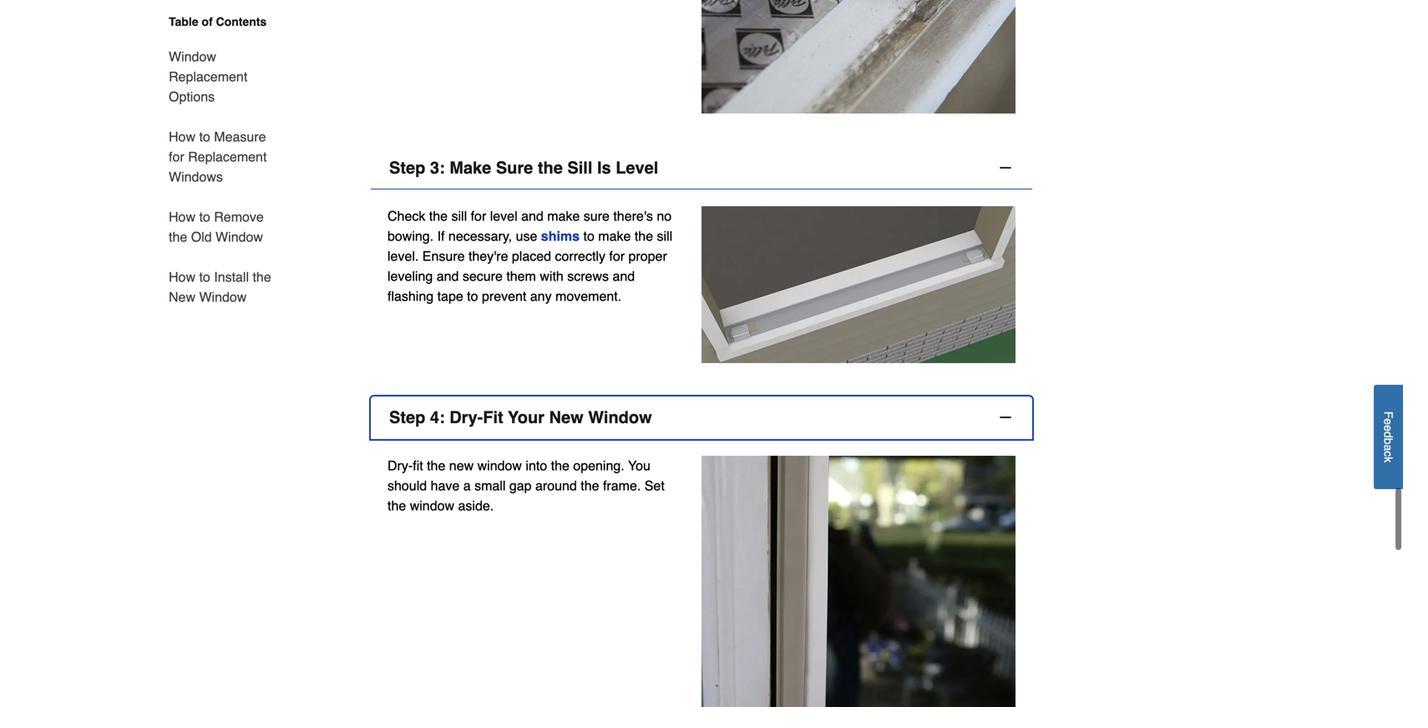 Task type: locate. For each thing, give the bounding box(es) containing it.
for for replacement
[[169, 149, 184, 165]]

a up k
[[1383, 445, 1396, 452]]

them
[[507, 269, 536, 284]]

and
[[521, 208, 544, 224], [437, 269, 459, 284], [613, 269, 635, 284]]

step left 3:
[[389, 158, 426, 178]]

for
[[169, 149, 184, 165], [471, 208, 487, 224], [610, 249, 625, 264]]

for left proper
[[610, 249, 625, 264]]

0 vertical spatial new
[[169, 290, 196, 305]]

window down remove
[[216, 229, 263, 245]]

window up small
[[478, 458, 522, 474]]

proper
[[629, 249, 667, 264]]

make up shims
[[548, 208, 580, 224]]

f
[[1383, 412, 1396, 419]]

1 how from the top
[[169, 129, 196, 145]]

and inside check the sill for level and make sure there's no bowing. if necessary, use
[[521, 208, 544, 224]]

dry- inside step 4: dry-fit your new window button
[[450, 408, 483, 427]]

0 vertical spatial how
[[169, 129, 196, 145]]

0 horizontal spatial dry-
[[388, 458, 413, 474]]

for up necessary,
[[471, 208, 487, 224]]

window replacement options link
[[169, 37, 274, 117]]

how down old
[[169, 269, 196, 285]]

step left the 4:
[[389, 408, 426, 427]]

replacement
[[169, 69, 248, 84], [188, 149, 267, 165]]

2 vertical spatial for
[[610, 249, 625, 264]]

e up d
[[1383, 419, 1396, 426]]

1 vertical spatial replacement
[[188, 149, 267, 165]]

new
[[169, 290, 196, 305], [549, 408, 584, 427]]

1 horizontal spatial dry-
[[450, 408, 483, 427]]

fit
[[413, 458, 423, 474]]

if
[[438, 229, 445, 244]]

new
[[449, 458, 474, 474]]

to inside 'how to remove the old window'
[[199, 209, 210, 225]]

should
[[388, 478, 427, 494]]

placed
[[512, 249, 552, 264]]

secure
[[463, 269, 503, 284]]

2 vertical spatial how
[[169, 269, 196, 285]]

to inside how to install the new window
[[199, 269, 210, 285]]

for inside check the sill for level and make sure there's no bowing. if necessary, use
[[471, 208, 487, 224]]

to for how to measure for replacement windows
[[199, 129, 210, 145]]

for inside how to measure for replacement windows
[[169, 149, 184, 165]]

1 horizontal spatial a
[[1383, 445, 1396, 452]]

0 vertical spatial window
[[478, 458, 522, 474]]

step
[[389, 158, 426, 178], [389, 408, 426, 427]]

1 vertical spatial for
[[471, 208, 487, 224]]

the inside to make the sill level. ensure they're placed correctly for proper leveling and secure them with screws and flashing tape to prevent any movement.
[[635, 229, 654, 244]]

3 how from the top
[[169, 269, 196, 285]]

sill down no
[[657, 229, 673, 244]]

how
[[169, 129, 196, 145], [169, 209, 196, 225], [169, 269, 196, 285]]

1 horizontal spatial and
[[521, 208, 544, 224]]

remove
[[214, 209, 264, 225]]

to for how to remove the old window
[[199, 209, 210, 225]]

0 vertical spatial step
[[389, 158, 426, 178]]

the inside how to install the new window
[[253, 269, 271, 285]]

1 vertical spatial make
[[599, 229, 631, 244]]

to inside how to measure for replacement windows
[[199, 129, 210, 145]]

sill inside check the sill for level and make sure there's no bowing. if necessary, use
[[452, 208, 467, 224]]

the right install
[[253, 269, 271, 285]]

1 e from the top
[[1383, 419, 1396, 426]]

to
[[199, 129, 210, 145], [199, 209, 210, 225], [584, 229, 595, 244], [199, 269, 210, 285], [467, 289, 478, 304]]

window inside 'window replacement options'
[[169, 49, 216, 64]]

sill up necessary,
[[452, 208, 467, 224]]

new inside how to install the new window
[[169, 290, 196, 305]]

1 vertical spatial a
[[464, 478, 471, 494]]

0 horizontal spatial new
[[169, 290, 196, 305]]

new down old
[[169, 290, 196, 305]]

sill
[[452, 208, 467, 224], [657, 229, 673, 244]]

replacement down the measure
[[188, 149, 267, 165]]

how to install the new window
[[169, 269, 271, 305]]

to make the sill level. ensure they're placed correctly for proper leveling and secure them with screws and flashing tape to prevent any movement.
[[388, 229, 673, 304]]

table of contents
[[169, 15, 267, 28]]

correctly
[[555, 249, 606, 264]]

1 horizontal spatial sill
[[657, 229, 673, 244]]

to up old
[[199, 209, 210, 225]]

0 vertical spatial sill
[[452, 208, 467, 224]]

e up the "b"
[[1383, 426, 1396, 432]]

how to remove the old window
[[169, 209, 264, 245]]

have
[[431, 478, 460, 494]]

window
[[169, 49, 216, 64], [216, 229, 263, 245], [199, 290, 247, 305], [588, 408, 652, 427]]

3:
[[430, 158, 445, 178]]

1 vertical spatial step
[[389, 408, 426, 427]]

1 vertical spatial how
[[169, 209, 196, 225]]

sure
[[496, 158, 533, 178]]

0 vertical spatial replacement
[[169, 69, 248, 84]]

how down options
[[169, 129, 196, 145]]

the up if
[[429, 208, 448, 224]]

minus image
[[998, 160, 1014, 176]]

window down table
[[169, 49, 216, 64]]

2 e from the top
[[1383, 426, 1396, 432]]

window
[[478, 458, 522, 474], [410, 498, 455, 514]]

a inside button
[[1383, 445, 1396, 452]]

to left install
[[199, 269, 210, 285]]

prevent
[[482, 289, 527, 304]]

and down proper
[[613, 269, 635, 284]]

window up you
[[588, 408, 652, 427]]

window down have
[[410, 498, 455, 514]]

and up use
[[521, 208, 544, 224]]

1 step from the top
[[389, 158, 426, 178]]

how up old
[[169, 209, 196, 225]]

0 horizontal spatial make
[[548, 208, 580, 224]]

0 horizontal spatial for
[[169, 149, 184, 165]]

dry-
[[450, 408, 483, 427], [388, 458, 413, 474]]

use
[[516, 229, 538, 244]]

make down sure
[[599, 229, 631, 244]]

you
[[628, 458, 651, 474]]

how inside how to install the new window
[[169, 269, 196, 285]]

e
[[1383, 419, 1396, 426], [1383, 426, 1396, 432]]

1 vertical spatial new
[[549, 408, 584, 427]]

0 horizontal spatial a
[[464, 478, 471, 494]]

a down the new
[[464, 478, 471, 494]]

0 vertical spatial make
[[548, 208, 580, 224]]

replacement up options
[[169, 69, 248, 84]]

make
[[548, 208, 580, 224], [599, 229, 631, 244]]

2 horizontal spatial for
[[610, 249, 625, 264]]

dry- up should
[[388, 458, 413, 474]]

the inside button
[[538, 158, 563, 178]]

sill inside to make the sill level. ensure they're placed correctly for proper leveling and secure them with screws and flashing tape to prevent any movement.
[[657, 229, 673, 244]]

1 vertical spatial sill
[[657, 229, 673, 244]]

1 vertical spatial dry-
[[388, 458, 413, 474]]

new right your
[[549, 408, 584, 427]]

the up proper
[[635, 229, 654, 244]]

1 horizontal spatial make
[[599, 229, 631, 244]]

how for how to install the new window
[[169, 269, 196, 285]]

k
[[1383, 457, 1396, 463]]

the left old
[[169, 229, 187, 245]]

sill
[[568, 158, 593, 178]]

window down install
[[199, 290, 247, 305]]

check the sill for level and make sure there's no bowing. if necessary, use
[[388, 208, 672, 244]]

0 vertical spatial dry-
[[450, 408, 483, 427]]

1 horizontal spatial window
[[478, 458, 522, 474]]

c
[[1383, 452, 1396, 457]]

they're
[[469, 249, 508, 264]]

opening.
[[574, 458, 625, 474]]

0 horizontal spatial window
[[410, 498, 455, 514]]

2 step from the top
[[389, 408, 426, 427]]

old
[[191, 229, 212, 245]]

set
[[645, 478, 665, 494]]

check
[[388, 208, 426, 224]]

of
[[202, 15, 213, 28]]

a
[[1383, 445, 1396, 452], [464, 478, 471, 494]]

dry- right the 4:
[[450, 408, 483, 427]]

how inside how to measure for replacement windows
[[169, 129, 196, 145]]

how inside 'how to remove the old window'
[[169, 209, 196, 225]]

for up windows
[[169, 149, 184, 165]]

f e e d b a c k button
[[1375, 385, 1404, 490]]

d
[[1383, 432, 1396, 439]]

for for level
[[471, 208, 487, 224]]

the
[[538, 158, 563, 178], [429, 208, 448, 224], [635, 229, 654, 244], [169, 229, 187, 245], [253, 269, 271, 285], [427, 458, 446, 474], [551, 458, 570, 474], [581, 478, 600, 494], [388, 498, 406, 514]]

the left sill
[[538, 158, 563, 178]]

the inside 'how to remove the old window'
[[169, 229, 187, 245]]

any
[[530, 289, 552, 304]]

the down should
[[388, 498, 406, 514]]

to left the measure
[[199, 129, 210, 145]]

2 horizontal spatial and
[[613, 269, 635, 284]]

how to measure for replacement windows link
[[169, 117, 274, 197]]

1 horizontal spatial for
[[471, 208, 487, 224]]

contents
[[216, 15, 267, 28]]

0 vertical spatial a
[[1383, 445, 1396, 452]]

into
[[526, 458, 547, 474]]

make inside check the sill for level and make sure there's no bowing. if necessary, use
[[548, 208, 580, 224]]

1 horizontal spatial new
[[549, 408, 584, 427]]

shims link
[[541, 229, 580, 244]]

0 vertical spatial for
[[169, 149, 184, 165]]

dry- inside dry-fit the new window into the opening. you should have a small gap around the frame. set the window aside.
[[388, 458, 413, 474]]

window replacement options
[[169, 49, 248, 104]]

2 how from the top
[[169, 209, 196, 225]]

1 vertical spatial window
[[410, 498, 455, 514]]

0 horizontal spatial sill
[[452, 208, 467, 224]]

and up the 'tape' at the left top
[[437, 269, 459, 284]]

bowing.
[[388, 229, 434, 244]]



Task type: vqa. For each thing, say whether or not it's contained in the screenshot.
Buying within Things to Know Before Buying the Best Dishwasher for Your Kitchen
no



Task type: describe. For each thing, give the bounding box(es) containing it.
b
[[1383, 439, 1396, 445]]

level
[[616, 158, 659, 178]]

fit
[[483, 408, 504, 427]]

the down opening.
[[581, 478, 600, 494]]

step 4: dry-fit your new window
[[389, 408, 652, 427]]

flashing
[[388, 289, 434, 304]]

how to install the new window link
[[169, 257, 274, 308]]

gap
[[510, 478, 532, 494]]

minus image
[[998, 409, 1014, 426]]

sure
[[584, 208, 610, 224]]

step for step 3: make sure the sill is level
[[389, 158, 426, 178]]

0 horizontal spatial and
[[437, 269, 459, 284]]

window inside 'how to remove the old window'
[[216, 229, 263, 245]]

small
[[475, 478, 506, 494]]

to right the 'tape' at the left top
[[467, 289, 478, 304]]

step 3: make sure the sill is level button
[[371, 147, 1033, 190]]

how to measure for replacement windows
[[169, 129, 267, 185]]

windows
[[169, 169, 223, 185]]

frame.
[[603, 478, 641, 494]]

applying flashing tape to the window sill. image
[[702, 0, 1016, 114]]

f e e d b a c k
[[1383, 412, 1396, 463]]

shims
[[541, 229, 580, 244]]

leveling
[[388, 269, 433, 284]]

for inside to make the sill level. ensure they're placed correctly for proper leveling and secure them with screws and flashing tape to prevent any movement.
[[610, 249, 625, 264]]

ensure
[[423, 249, 465, 264]]

aside.
[[458, 498, 494, 514]]

the right the fit
[[427, 458, 446, 474]]

the inside check the sill for level and make sure there's no bowing. if necessary, use
[[429, 208, 448, 224]]

options
[[169, 89, 215, 104]]

there's
[[614, 208, 653, 224]]

to down sure
[[584, 229, 595, 244]]

no
[[657, 208, 672, 224]]

to for how to install the new window
[[199, 269, 210, 285]]

table
[[169, 15, 198, 28]]

the up around
[[551, 458, 570, 474]]

necessary,
[[449, 229, 512, 244]]

level
[[490, 208, 518, 224]]

window inside how to install the new window
[[199, 290, 247, 305]]

new inside step 4: dry-fit your new window button
[[549, 408, 584, 427]]

how for how to measure for replacement windows
[[169, 129, 196, 145]]

dry-fitting the new window. image
[[702, 456, 1016, 708]]

window inside button
[[588, 408, 652, 427]]

make
[[450, 158, 492, 178]]

around
[[536, 478, 577, 494]]

dry-fit the new window into the opening. you should have a small gap around the frame. set the window aside.
[[388, 458, 665, 514]]

movement.
[[556, 289, 622, 304]]

with
[[540, 269, 564, 284]]

your
[[508, 408, 545, 427]]

replacement inside how to measure for replacement windows
[[188, 149, 267, 165]]

install
[[214, 269, 249, 285]]

screws
[[568, 269, 609, 284]]

how to remove the old window link
[[169, 197, 274, 257]]

measure
[[214, 129, 266, 145]]

step 4: dry-fit your new window button
[[371, 397, 1033, 439]]

level.
[[388, 249, 419, 264]]

a inside dry-fit the new window into the opening. you should have a small gap around the frame. set the window aside.
[[464, 478, 471, 494]]

make inside to make the sill level. ensure they're placed correctly for proper leveling and secure them with screws and flashing tape to prevent any movement.
[[599, 229, 631, 244]]

is
[[597, 158, 611, 178]]

4:
[[430, 408, 445, 427]]

step for step 4: dry-fit your new window
[[389, 408, 426, 427]]

an illustration showing how to level a window. image
[[702, 206, 1016, 363]]

how for how to remove the old window
[[169, 209, 196, 225]]

table of contents element
[[149, 13, 274, 308]]

step 3: make sure the sill is level
[[389, 158, 659, 178]]

tape
[[438, 289, 464, 304]]



